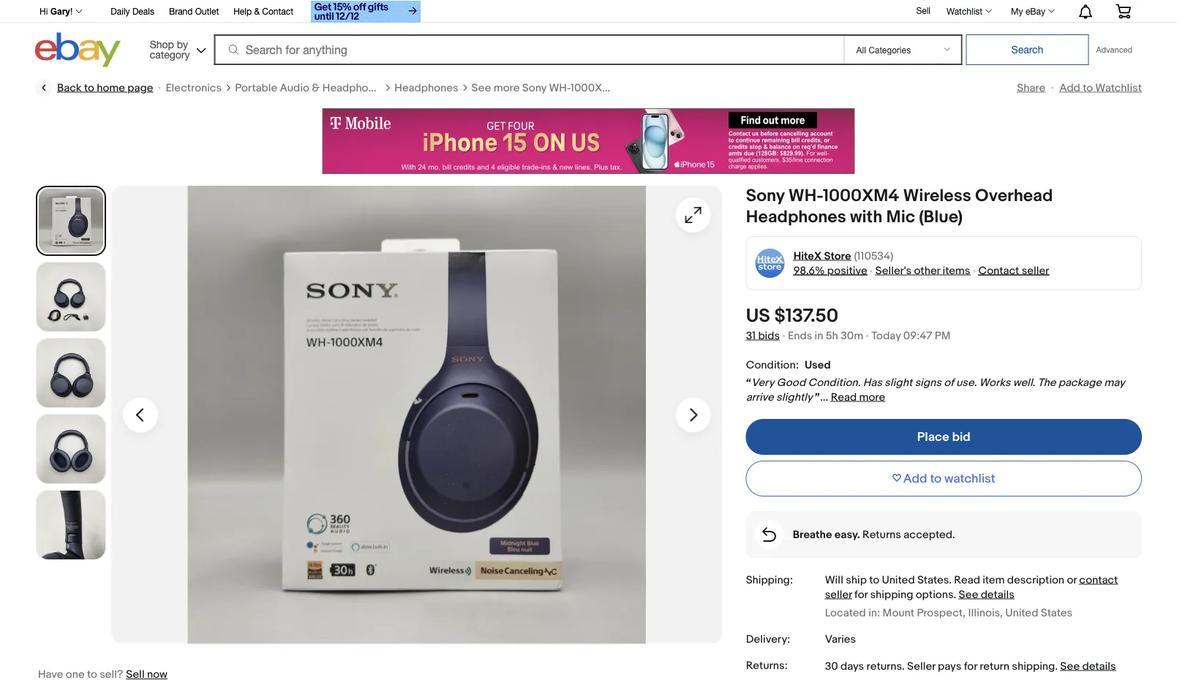 Task type: vqa. For each thing, say whether or not it's contained in the screenshot.
. for returns
yes



Task type: describe. For each thing, give the bounding box(es) containing it.
advanced
[[1097, 45, 1133, 55]]

ends
[[788, 329, 813, 343]]

headphones inside sony wh-1000xm4 wireless overhead headphones with mic (blue)
[[746, 207, 847, 228]]

will
[[825, 574, 844, 587]]

daily deals link
[[111, 4, 154, 20]]

to right ship
[[870, 574, 880, 587]]

the
[[1038, 376, 1056, 389]]

help
[[234, 6, 252, 16]]

seller
[[908, 660, 936, 673]]

my ebay
[[1012, 6, 1046, 16]]

watchlist link
[[939, 2, 999, 20]]

states.
[[918, 574, 952, 587]]

portable
[[235, 81, 277, 94]]

0 vertical spatial sony
[[522, 81, 547, 94]]

with details__icon image
[[763, 528, 777, 542]]

seller for contact seller
[[825, 589, 853, 602]]

0 vertical spatial shipping
[[871, 589, 914, 602]]

30
[[825, 660, 839, 673]]

wireless inside sony wh-1000xm4 wireless overhead headphones with mic (blue)
[[904, 186, 972, 207]]

. for returns
[[902, 660, 905, 673]]

more inside see more sony wh-1000xm4 wireless headphones - midnight... link
[[494, 81, 520, 94]]

overhead
[[976, 186, 1054, 207]]

outlet
[[195, 6, 219, 16]]

slightly
[[777, 391, 813, 404]]

home
[[97, 81, 125, 94]]

condition: used
[[746, 359, 831, 372]]

used
[[805, 359, 831, 372]]

pm
[[935, 329, 951, 343]]

add to watchlist link
[[1060, 81, 1143, 94]]

picture 5 of 5 image
[[37, 491, 105, 560]]

use.
[[957, 376, 977, 389]]

items
[[943, 264, 971, 277]]

midnight...
[[740, 81, 792, 94]]

positive
[[828, 264, 868, 277]]

1 vertical spatial for
[[965, 660, 978, 673]]

0 horizontal spatial 1000xm4
[[571, 81, 619, 94]]

1 vertical spatial contact
[[979, 264, 1020, 277]]

...
[[821, 391, 829, 404]]

states
[[1041, 607, 1073, 620]]

(110534)
[[855, 250, 894, 263]]

with
[[851, 207, 883, 228]]

breathe
[[793, 529, 833, 542]]

category
[[150, 48, 190, 60]]

sony inside sony wh-1000xm4 wireless overhead headphones with mic (blue)
[[746, 186, 785, 207]]

my
[[1012, 6, 1024, 16]]

place
[[918, 430, 950, 445]]

may
[[1105, 376, 1125, 389]]

1 vertical spatial watchlist
[[1096, 81, 1143, 94]]

31
[[746, 329, 756, 343]]

back to home page link
[[35, 79, 153, 97]]

options
[[916, 589, 954, 602]]

1 vertical spatial more
[[860, 391, 886, 404]]

& inside "help & contact" link
[[254, 6, 260, 16]]

98.6%
[[794, 264, 825, 277]]

" very good condition. has slight signs of use. works well. the package may arrive slightly
[[746, 376, 1125, 404]]

hi
[[40, 7, 48, 16]]

read more link
[[831, 391, 886, 404]]

sony wh-1000xm4 wireless overhead headphones with mic (blue)
[[746, 186, 1054, 228]]

31 bids
[[746, 329, 780, 343]]

accepted.
[[904, 529, 956, 542]]

98.6% positive
[[794, 264, 868, 277]]

hitex store link
[[794, 249, 852, 264]]

days
[[841, 660, 865, 673]]

brand outlet link
[[169, 4, 219, 20]]

sony wh-1000xm4 wireless overhead headphones with mic (blue) - picture 1 of 5 image
[[111, 186, 723, 645]]

package
[[1059, 376, 1102, 389]]

located
[[825, 607, 867, 620]]

shop
[[150, 38, 174, 50]]

wh- inside sony wh-1000xm4 wireless overhead headphones with mic (blue)
[[789, 186, 823, 207]]

returns
[[863, 529, 902, 542]]

hitex
[[794, 250, 822, 263]]

& inside portable audio & headphones link
[[312, 81, 320, 94]]

see details link for 30 days returns . seller pays for return shipping . see details
[[1061, 660, 1117, 673]]

ends in 5h 30m
[[788, 329, 864, 343]]

return
[[980, 660, 1010, 673]]

shop by category banner
[[31, 0, 1143, 71]]

pays
[[938, 660, 962, 673]]

brand outlet
[[169, 6, 219, 16]]

page
[[128, 81, 153, 94]]

see more sony wh-1000xm4 wireless headphones - midnight... link
[[472, 81, 792, 95]]

1 horizontal spatial details
[[1083, 660, 1117, 673]]

0 vertical spatial read
[[831, 391, 857, 404]]

works
[[980, 376, 1011, 389]]

to for watchlist
[[931, 471, 942, 487]]

see inside see more sony wh-1000xm4 wireless headphones - midnight... link
[[472, 81, 491, 94]]

share
[[1018, 81, 1046, 94]]

shipping:
[[746, 574, 794, 587]]

hitex store (110534)
[[794, 250, 894, 263]]

1 horizontal spatial see
[[959, 589, 979, 602]]

headphones link
[[395, 81, 459, 95]]

30m
[[841, 329, 864, 343]]

mount
[[883, 607, 915, 620]]

in
[[815, 329, 824, 343]]

picture 2 of 5 image
[[37, 263, 105, 332]]

of
[[944, 376, 954, 389]]

contact seller
[[979, 264, 1050, 277]]

ship
[[846, 574, 867, 587]]

condition.
[[808, 376, 861, 389]]

2 horizontal spatial .
[[1056, 660, 1058, 673]]

contact
[[1080, 574, 1119, 587]]

varies
[[825, 634, 856, 647]]



Task type: locate. For each thing, give the bounding box(es) containing it.
mic
[[887, 207, 916, 228]]

0 vertical spatial add
[[1060, 81, 1081, 94]]

0 vertical spatial seller
[[1022, 264, 1050, 277]]

0 vertical spatial more
[[494, 81, 520, 94]]

seller's other items link
[[876, 264, 971, 277]]

1 horizontal spatial add
[[1060, 81, 1081, 94]]

0 vertical spatial for
[[855, 589, 868, 602]]

0 vertical spatial contact
[[262, 6, 294, 16]]

1000xm4 up (110534)
[[823, 186, 900, 207]]

united up mount
[[882, 574, 915, 587]]

watchlist inside account navigation
[[947, 6, 983, 16]]

1000xm4 down shop by category banner
[[571, 81, 619, 94]]

& right 'help'
[[254, 6, 260, 16]]

more down has
[[860, 391, 886, 404]]

wh- down the search for anything text field
[[549, 81, 571, 94]]

more down the search for anything text field
[[494, 81, 520, 94]]

0 horizontal spatial for
[[855, 589, 868, 602]]

to inside add to watchlist button
[[931, 471, 942, 487]]

1 vertical spatial sony
[[746, 186, 785, 207]]

add to watchlist
[[1060, 81, 1143, 94]]

0 horizontal spatial details
[[981, 589, 1015, 602]]

2 horizontal spatial see
[[1061, 660, 1080, 673]]

help & contact link
[[234, 4, 294, 20]]

seller's
[[876, 264, 912, 277]]

audio
[[280, 81, 310, 94]]

see details link down states
[[1061, 660, 1117, 673]]

us
[[746, 305, 771, 328]]

bid
[[953, 430, 971, 445]]

seller inside contact seller
[[825, 589, 853, 602]]

good
[[777, 376, 806, 389]]

has
[[863, 376, 883, 389]]

sell
[[917, 5, 931, 15]]

to down advanced link
[[1083, 81, 1094, 94]]

picture 1 of 5 image
[[37, 187, 105, 255]]

0 horizontal spatial more
[[494, 81, 520, 94]]

0 horizontal spatial wireless
[[621, 81, 664, 94]]

in:
[[869, 607, 881, 620]]

very
[[752, 376, 774, 389]]

see details link for for shipping options . see details
[[959, 589, 1015, 602]]

bids
[[759, 329, 780, 343]]

for shipping options . see details
[[853, 589, 1015, 602]]

0 vertical spatial 1000xm4
[[571, 81, 619, 94]]

5h
[[826, 329, 839, 343]]

us $137.50
[[746, 305, 839, 328]]

to left 'watchlist'
[[931, 471, 942, 487]]

0 horizontal spatial contact
[[262, 6, 294, 16]]

0 vertical spatial &
[[254, 6, 260, 16]]

see down states
[[1061, 660, 1080, 673]]

item
[[983, 574, 1005, 587]]

0 horizontal spatial see details link
[[959, 589, 1015, 602]]

1 horizontal spatial read
[[955, 574, 981, 587]]

1 horizontal spatial &
[[312, 81, 320, 94]]

electronics
[[166, 81, 222, 94]]

1 vertical spatial seller
[[825, 589, 853, 602]]

1 vertical spatial 1000xm4
[[823, 186, 900, 207]]

& right audio
[[312, 81, 320, 94]]

None submit
[[967, 34, 1090, 65]]

0 horizontal spatial sony
[[522, 81, 547, 94]]

. left 'seller' at right
[[902, 660, 905, 673]]

-
[[733, 81, 737, 94]]

"
[[815, 391, 821, 404]]

0 horizontal spatial add
[[904, 471, 928, 487]]

read left the item
[[955, 574, 981, 587]]

1 horizontal spatial shipping
[[1013, 660, 1056, 673]]

shop by category button
[[143, 33, 209, 64]]

daily
[[111, 6, 130, 16]]

contact seller link
[[825, 574, 1119, 602]]

hi gary !
[[40, 7, 73, 16]]

other
[[915, 264, 941, 277]]

0 horizontal spatial wh-
[[549, 81, 571, 94]]

1 horizontal spatial contact
[[979, 264, 1020, 277]]

30 days returns . seller pays for return shipping . see details
[[825, 660, 1117, 673]]

add
[[1060, 81, 1081, 94], [904, 471, 928, 487]]

to for home
[[84, 81, 94, 94]]

1 horizontal spatial for
[[965, 660, 978, 673]]

1 vertical spatial details
[[1083, 660, 1117, 673]]

1 horizontal spatial seller
[[1022, 264, 1050, 277]]

ebay
[[1026, 6, 1046, 16]]

1 vertical spatial wireless
[[904, 186, 972, 207]]

shop by category
[[150, 38, 190, 60]]

add inside add to watchlist button
[[904, 471, 928, 487]]

see right headphones link
[[472, 81, 491, 94]]

&
[[254, 6, 260, 16], [312, 81, 320, 94]]

portable audio & headphones link
[[235, 81, 387, 95]]

read
[[831, 391, 857, 404], [955, 574, 981, 587]]

. down states
[[1056, 660, 1058, 673]]

hitex store image
[[755, 249, 786, 279]]

add for add to watchlist
[[1060, 81, 1081, 94]]

today 09:47 pm
[[872, 329, 951, 343]]

contact right items
[[979, 264, 1020, 277]]

1 vertical spatial united
[[1006, 607, 1039, 620]]

1 horizontal spatial united
[[1006, 607, 1039, 620]]

get an extra 15% off image
[[311, 1, 421, 23]]

headphones
[[323, 81, 387, 94], [395, 81, 459, 94], [667, 81, 731, 94], [746, 207, 847, 228]]

today
[[872, 329, 901, 343]]

help & contact
[[234, 6, 294, 16]]

0 vertical spatial see
[[472, 81, 491, 94]]

returns
[[867, 660, 902, 673]]

shipping up mount
[[871, 589, 914, 602]]

shipping right return
[[1013, 660, 1056, 673]]

deals
[[132, 6, 154, 16]]

see
[[472, 81, 491, 94], [959, 589, 979, 602], [1061, 660, 1080, 673]]

advertisement region
[[322, 108, 855, 174]]

1 horizontal spatial more
[[860, 391, 886, 404]]

1000xm4 inside sony wh-1000xm4 wireless overhead headphones with mic (blue)
[[823, 186, 900, 207]]

. down will ship to united states. read item description or
[[954, 589, 957, 602]]

back
[[57, 81, 82, 94]]

contact right 'help'
[[262, 6, 294, 16]]

. for options
[[954, 589, 957, 602]]

account navigation
[[31, 0, 1143, 25]]

delivery:
[[746, 634, 791, 647]]

seller for contact seller
[[1022, 264, 1050, 277]]

united left states
[[1006, 607, 1039, 620]]

sony up hitex store image
[[746, 186, 785, 207]]

0 horizontal spatial &
[[254, 6, 260, 16]]

arrive
[[746, 391, 774, 404]]

0 vertical spatial see details link
[[959, 589, 1015, 602]]

0 horizontal spatial united
[[882, 574, 915, 587]]

0 horizontal spatial seller
[[825, 589, 853, 602]]

0 vertical spatial details
[[981, 589, 1015, 602]]

to inside "back to home page" link
[[84, 81, 94, 94]]

for right pays
[[965, 660, 978, 673]]

description
[[1008, 574, 1065, 587]]

0 vertical spatial watchlist
[[947, 6, 983, 16]]

0 vertical spatial wireless
[[621, 81, 664, 94]]

0 vertical spatial wh-
[[549, 81, 571, 94]]

1 horizontal spatial wireless
[[904, 186, 972, 207]]

1 horizontal spatial wh-
[[789, 186, 823, 207]]

to right back
[[84, 81, 94, 94]]

illinois,
[[969, 607, 1003, 620]]

1 vertical spatial read
[[955, 574, 981, 587]]

0 horizontal spatial read
[[831, 391, 857, 404]]

to for watchlist
[[1083, 81, 1094, 94]]

sony down the search for anything text field
[[522, 81, 547, 94]]

watchlist right sell 'link'
[[947, 6, 983, 16]]

add to watchlist button
[[746, 461, 1143, 497]]

or
[[1068, 574, 1077, 587]]

1 vertical spatial shipping
[[1013, 660, 1056, 673]]

located in: mount prospect, illinois, united states
[[825, 607, 1073, 620]]

gary
[[50, 7, 70, 16]]

electronics link
[[166, 81, 222, 95]]

see down will ship to united states. read item description or
[[959, 589, 979, 602]]

picture 3 of 5 image
[[37, 339, 105, 408]]

1 vertical spatial see details link
[[1061, 660, 1117, 673]]

wh- up hitex
[[789, 186, 823, 207]]

see more sony wh-1000xm4 wireless headphones - midnight...
[[472, 81, 792, 94]]

contact inside account navigation
[[262, 6, 294, 16]]

easy.
[[835, 529, 861, 542]]

0 horizontal spatial see
[[472, 81, 491, 94]]

watchlist
[[945, 471, 996, 487]]

advanced link
[[1090, 35, 1140, 64]]

see details link down the item
[[959, 589, 1015, 602]]

condition:
[[746, 359, 799, 372]]

Search for anything text field
[[216, 36, 841, 64]]

picture 4 of 5 image
[[37, 415, 105, 484]]

by
[[177, 38, 188, 50]]

place bid button
[[746, 419, 1143, 455]]

1 horizontal spatial .
[[954, 589, 957, 602]]

1 vertical spatial wh-
[[789, 186, 823, 207]]

1 horizontal spatial 1000xm4
[[823, 186, 900, 207]]

0 horizontal spatial watchlist
[[947, 6, 983, 16]]

" ... read more
[[815, 391, 886, 404]]

1000xm4
[[571, 81, 619, 94], [823, 186, 900, 207]]

add for add to watchlist
[[904, 471, 928, 487]]

0 horizontal spatial .
[[902, 660, 905, 673]]

1 vertical spatial &
[[312, 81, 320, 94]]

your shopping cart image
[[1116, 4, 1132, 18]]

add down place on the bottom
[[904, 471, 928, 487]]

watchlist down the advanced
[[1096, 81, 1143, 94]]

2 vertical spatial see
[[1061, 660, 1080, 673]]

1 horizontal spatial watchlist
[[1096, 81, 1143, 94]]

returns:
[[746, 660, 788, 673]]

place bid
[[918, 430, 971, 445]]

1 horizontal spatial sony
[[746, 186, 785, 207]]

.
[[954, 589, 957, 602], [902, 660, 905, 673], [1056, 660, 1058, 673]]

add to watchlist
[[904, 471, 996, 487]]

store
[[825, 250, 852, 263]]

1 horizontal spatial see details link
[[1061, 660, 1117, 673]]

1 vertical spatial see
[[959, 589, 979, 602]]

contact
[[262, 6, 294, 16], [979, 264, 1020, 277]]

read down the condition.
[[831, 391, 857, 404]]

united
[[882, 574, 915, 587], [1006, 607, 1039, 620]]

1 vertical spatial add
[[904, 471, 928, 487]]

add right share button at the top of page
[[1060, 81, 1081, 94]]

0 vertical spatial united
[[882, 574, 915, 587]]

none submit inside shop by category banner
[[967, 34, 1090, 65]]

for down ship
[[855, 589, 868, 602]]

watchlist
[[947, 6, 983, 16], [1096, 81, 1143, 94]]

contact seller
[[825, 574, 1119, 602]]

will ship to united states. read item description or
[[825, 574, 1080, 587]]

(blue)
[[920, 207, 963, 228]]

share button
[[1018, 81, 1046, 94]]

0 horizontal spatial shipping
[[871, 589, 914, 602]]

seller
[[1022, 264, 1050, 277], [825, 589, 853, 602]]



